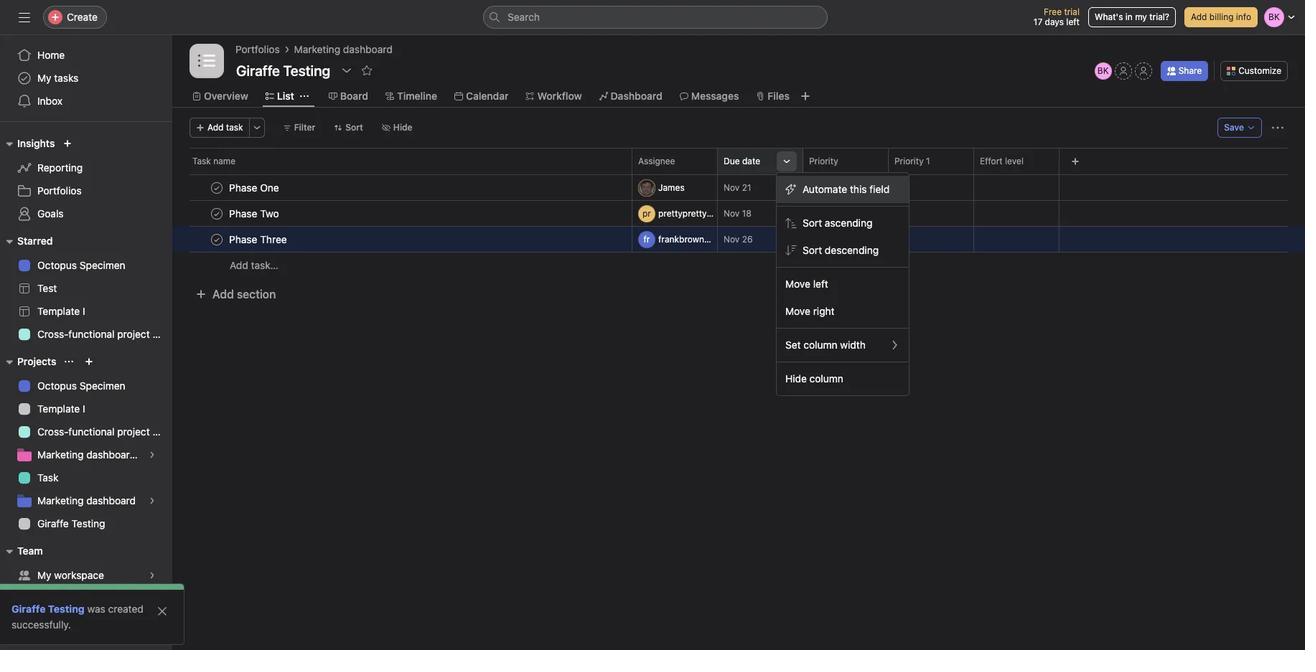 Task type: vqa. For each thing, say whether or not it's contained in the screenshot.
My workspace My
yes



Task type: describe. For each thing, give the bounding box(es) containing it.
was
[[87, 603, 105, 615]]

template i inside starred element
[[37, 305, 85, 317]]

cross-functional project plan link inside starred element
[[9, 323, 172, 346]]

pr
[[643, 208, 651, 219]]

show options image inside row
[[783, 157, 791, 166]]

sort for sort descending
[[803, 244, 822, 256]]

nov 21
[[724, 182, 751, 193]]

my workspace link
[[9, 564, 164, 587]]

insights button
[[0, 135, 55, 152]]

row containing fr
[[172, 226, 1305, 253]]

dashboard
[[611, 90, 662, 102]]

1 vertical spatial giraffe
[[11, 603, 46, 615]]

task name
[[192, 156, 236, 167]]

goals
[[37, 207, 64, 220]]

set column width
[[785, 339, 866, 351]]

bk button
[[1095, 62, 1112, 80]]

2 project from the top
[[117, 426, 150, 438]]

add task…
[[230, 259, 278, 271]]

Phase One text field
[[226, 181, 283, 195]]

invite
[[40, 625, 66, 637]]

insights
[[17, 137, 55, 149]]

field
[[870, 183, 890, 195]]

bk
[[1097, 65, 1109, 76]]

marketing for leftmost marketing dashboard link
[[37, 495, 84, 507]]

project inside starred element
[[117, 328, 150, 340]]

nov 18
[[724, 208, 752, 219]]

assignee
[[638, 156, 675, 167]]

invite button
[[14, 619, 76, 645]]

26
[[742, 234, 753, 245]]

octopus for starred
[[37, 259, 77, 271]]

move right
[[785, 305, 835, 317]]

messages
[[691, 90, 739, 102]]

hide sidebar image
[[19, 11, 30, 23]]

reporting link
[[9, 157, 164, 179]]

inbox
[[37, 95, 62, 107]]

task link
[[9, 467, 164, 490]]

template inside projects element
[[37, 403, 80, 415]]

Phase Three text field
[[226, 232, 291, 247]]

effort level
[[980, 156, 1024, 167]]

share button
[[1161, 61, 1208, 81]]

17
[[1034, 17, 1043, 27]]

hide button
[[375, 118, 419, 138]]

sort for sort ascending
[[803, 217, 822, 229]]

add task
[[207, 122, 243, 133]]

list
[[277, 90, 294, 102]]

goals link
[[9, 202, 164, 225]]

nov for nov 18
[[724, 208, 740, 219]]

tab actions image
[[300, 92, 309, 101]]

Phase Two text field
[[226, 206, 283, 221]]

fr
[[644, 234, 650, 244]]

messages link
[[680, 88, 739, 104]]

functional inside starred element
[[68, 328, 115, 340]]

2 cross-functional project plan link from the top
[[9, 421, 172, 444]]

pr button
[[638, 205, 714, 222]]

projects button
[[0, 353, 56, 370]]

more actions image
[[1272, 122, 1284, 134]]

add section button
[[190, 281, 282, 307]]

marketing dashboard inside projects element
[[37, 495, 136, 507]]

teams element
[[0, 538, 172, 590]]

team button
[[0, 543, 43, 560]]

automate this field
[[803, 183, 890, 195]]

template i link inside projects element
[[9, 398, 164, 421]]

template i inside projects element
[[37, 403, 85, 415]]

octopus specimen for test
[[37, 259, 125, 271]]

home link
[[9, 44, 164, 67]]

files
[[768, 90, 790, 102]]

days
[[1045, 17, 1064, 27]]

completed checkbox for fr
[[208, 231, 225, 248]]

header untitled section tree grid
[[172, 174, 1305, 279]]

what's in my trial?
[[1095, 11, 1169, 22]]

priority for priority 1
[[894, 156, 924, 167]]

cross- for cross-functional project plan link in starred element
[[37, 328, 68, 340]]

cross-functional project plan inside starred element
[[37, 328, 172, 340]]

starred button
[[0, 233, 53, 250]]

priority 1
[[894, 156, 930, 167]]

home
[[37, 49, 65, 61]]

i inside starred element
[[83, 305, 85, 317]]

section
[[237, 288, 276, 301]]

reporting
[[37, 162, 83, 174]]

workflow link
[[526, 88, 582, 104]]

hide for hide
[[393, 122, 412, 133]]

0 vertical spatial giraffe testing link
[[9, 513, 164, 536]]

in
[[1126, 11, 1133, 22]]

automate this field menu item
[[777, 176, 909, 203]]

was created successfully.
[[11, 603, 143, 631]]

cross-functional project plan inside projects element
[[37, 426, 172, 438]]

create
[[67, 11, 98, 23]]

see details, my workspace image
[[148, 571, 157, 580]]

row containing pr
[[172, 200, 1305, 227]]

add for add task
[[207, 122, 224, 133]]

files link
[[756, 88, 790, 104]]

1 vertical spatial testing
[[48, 603, 85, 615]]

insights element
[[0, 131, 172, 228]]

specimen for test
[[80, 259, 125, 271]]

add section
[[212, 288, 276, 301]]

nov 26
[[724, 234, 753, 245]]

task for task
[[37, 472, 59, 484]]

row containing task name
[[172, 148, 1305, 174]]

giraffe inside projects element
[[37, 518, 69, 530]]

info
[[1236, 11, 1251, 22]]

cross- for 1st cross-functional project plan link from the bottom of the page
[[37, 426, 68, 438]]

search list box
[[483, 6, 828, 29]]

sort for sort
[[346, 122, 363, 133]]

move left
[[785, 278, 828, 290]]

timeline link
[[386, 88, 437, 104]]

octopus specimen link for test
[[9, 254, 164, 277]]

dashboard inside projects element
[[86, 495, 136, 507]]

free
[[1044, 6, 1062, 17]]

automate
[[803, 183, 847, 195]]

sort button
[[328, 118, 370, 138]]

date
[[742, 156, 760, 167]]

testing inside projects element
[[71, 518, 105, 530]]

add for add billing info
[[1191, 11, 1207, 22]]

add billing info
[[1191, 11, 1251, 22]]

new image
[[63, 139, 72, 148]]

add task button
[[190, 118, 250, 138]]

giraffe testing inside projects element
[[37, 518, 105, 530]]

tasks
[[54, 72, 79, 84]]

filter button
[[276, 118, 322, 138]]

search
[[508, 11, 540, 23]]

add for add task…
[[230, 259, 248, 271]]

dashboard link
[[599, 88, 662, 104]]

save button
[[1218, 118, 1262, 138]]

this
[[850, 183, 867, 195]]

customize button
[[1221, 61, 1288, 81]]

0 horizontal spatial show options image
[[341, 65, 353, 76]]

my workspace
[[37, 569, 104, 581]]

0 vertical spatial marketing dashboard link
[[294, 42, 392, 57]]

add to starred image
[[361, 65, 373, 76]]

inbox link
[[9, 90, 164, 113]]

save
[[1224, 122, 1244, 133]]

see details, marketing dashboards image
[[148, 451, 157, 459]]

completed image
[[208, 231, 225, 248]]

my
[[1135, 11, 1147, 22]]

octopus specimen link for template i
[[9, 375, 164, 398]]

created
[[108, 603, 143, 615]]



Task type: locate. For each thing, give the bounding box(es) containing it.
1 horizontal spatial portfolios
[[235, 43, 280, 55]]

right
[[813, 305, 835, 317]]

2 priority from the left
[[894, 156, 924, 167]]

0 vertical spatial giraffe
[[37, 518, 69, 530]]

2 plan from the top
[[153, 426, 172, 438]]

create button
[[43, 6, 107, 29]]

1 vertical spatial project
[[117, 426, 150, 438]]

add field image
[[1071, 157, 1080, 166]]

1 vertical spatial template i
[[37, 403, 85, 415]]

2 cross-functional project plan from the top
[[37, 426, 172, 438]]

hide column
[[785, 373, 843, 385]]

2 my from the top
[[37, 569, 51, 581]]

board
[[340, 90, 368, 102]]

1 vertical spatial hide
[[785, 373, 807, 385]]

octopus up test
[[37, 259, 77, 271]]

column down set column width
[[810, 373, 843, 385]]

1 octopus specimen from the top
[[37, 259, 125, 271]]

search button
[[483, 6, 828, 29]]

move left right
[[785, 305, 810, 317]]

2 move from the top
[[785, 305, 810, 317]]

1 vertical spatial show options image
[[783, 157, 791, 166]]

left up right
[[813, 278, 828, 290]]

marketing dashboards
[[37, 449, 141, 461]]

1 vertical spatial i
[[83, 403, 85, 415]]

1 vertical spatial completed image
[[208, 205, 225, 222]]

1 vertical spatial marketing dashboard link
[[9, 490, 164, 513]]

what's in my trial? button
[[1088, 7, 1176, 27]]

nov left 21
[[724, 182, 740, 193]]

giraffe testing up teams element
[[37, 518, 105, 530]]

0 vertical spatial testing
[[71, 518, 105, 530]]

0 vertical spatial nov
[[724, 182, 740, 193]]

octopus specimen link up test
[[9, 254, 164, 277]]

completed image
[[208, 179, 225, 196], [208, 205, 225, 222]]

1 cross- from the top
[[37, 328, 68, 340]]

column for hide
[[810, 373, 843, 385]]

completed checkbox up completed image
[[208, 205, 225, 222]]

cross-functional project plan link up marketing dashboards
[[9, 421, 172, 444]]

testing
[[71, 518, 105, 530], [48, 603, 85, 615]]

octopus inside projects element
[[37, 380, 77, 392]]

sort
[[346, 122, 363, 133], [803, 217, 822, 229], [803, 244, 822, 256]]

0 vertical spatial plan
[[153, 328, 172, 340]]

nov left 18
[[724, 208, 740, 219]]

1 vertical spatial giraffe testing link
[[11, 603, 85, 615]]

1 horizontal spatial dashboard
[[343, 43, 392, 55]]

add inside button
[[212, 288, 234, 301]]

hide
[[393, 122, 412, 133], [785, 373, 807, 385]]

2 vertical spatial nov
[[724, 234, 740, 245]]

1 functional from the top
[[68, 328, 115, 340]]

add left task…
[[230, 259, 248, 271]]

3 nov from the top
[[724, 234, 740, 245]]

free trial 17 days left
[[1034, 6, 1080, 27]]

giraffe testing link up teams element
[[9, 513, 164, 536]]

giraffe up team
[[37, 518, 69, 530]]

cross- up projects
[[37, 328, 68, 340]]

1 vertical spatial portfolios
[[37, 184, 82, 197]]

specimen inside starred element
[[80, 259, 125, 271]]

row containing ja
[[172, 174, 1305, 201]]

add left task
[[207, 122, 224, 133]]

width
[[840, 339, 866, 351]]

2 template i from the top
[[37, 403, 85, 415]]

octopus specimen link down new project or portfolio image
[[9, 375, 164, 398]]

completed image inside phase two cell
[[208, 205, 225, 222]]

functional up new project or portfolio image
[[68, 328, 115, 340]]

show options image
[[341, 65, 353, 76], [783, 157, 791, 166]]

fr button
[[638, 231, 714, 248]]

2 completed checkbox from the top
[[208, 205, 225, 222]]

2 cross- from the top
[[37, 426, 68, 438]]

ja
[[642, 182, 652, 193]]

board link
[[329, 88, 368, 104]]

list link
[[265, 88, 294, 104]]

0 vertical spatial specimen
[[80, 259, 125, 271]]

giraffe testing link up successfully.
[[11, 603, 85, 615]]

2 specimen from the top
[[80, 380, 125, 392]]

what's
[[1095, 11, 1123, 22]]

0 vertical spatial cross-functional project plan link
[[9, 323, 172, 346]]

1 horizontal spatial marketing dashboard link
[[294, 42, 392, 57]]

1 horizontal spatial portfolios link
[[235, 42, 280, 57]]

my
[[37, 72, 51, 84], [37, 569, 51, 581]]

i up marketing dashboards
[[83, 403, 85, 415]]

portfolios up 'list' link
[[235, 43, 280, 55]]

octopus specimen inside starred element
[[37, 259, 125, 271]]

cross- inside projects element
[[37, 426, 68, 438]]

priority
[[809, 156, 838, 167], [894, 156, 924, 167]]

effort
[[980, 156, 1003, 167]]

sort down board
[[346, 122, 363, 133]]

1 my from the top
[[37, 72, 51, 84]]

0 vertical spatial completed image
[[208, 179, 225, 196]]

0 vertical spatial sort
[[346, 122, 363, 133]]

cross-
[[37, 328, 68, 340], [37, 426, 68, 438]]

specimen for template i
[[80, 380, 125, 392]]

set
[[785, 339, 801, 351]]

0 vertical spatial cross-
[[37, 328, 68, 340]]

1 cross-functional project plan link from the top
[[9, 323, 172, 346]]

move for move right
[[785, 305, 810, 317]]

1 horizontal spatial priority
[[894, 156, 924, 167]]

i inside projects element
[[83, 403, 85, 415]]

my left tasks
[[37, 72, 51, 84]]

marketing up task link
[[37, 449, 84, 461]]

my inside my tasks link
[[37, 72, 51, 84]]

2 vertical spatial marketing
[[37, 495, 84, 507]]

overview link
[[192, 88, 248, 104]]

functional
[[68, 328, 115, 340], [68, 426, 115, 438]]

portfolios down 'reporting'
[[37, 184, 82, 197]]

project down test link
[[117, 328, 150, 340]]

functional inside projects element
[[68, 426, 115, 438]]

template i down test
[[37, 305, 85, 317]]

0 vertical spatial portfolios
[[235, 43, 280, 55]]

octopus specimen up test link
[[37, 259, 125, 271]]

trial?
[[1150, 11, 1169, 22]]

add billing info button
[[1184, 7, 1258, 27]]

0 vertical spatial move
[[785, 278, 810, 290]]

test
[[37, 282, 57, 294]]

0 vertical spatial template
[[37, 305, 80, 317]]

completed image down task name
[[208, 179, 225, 196]]

2 completed image from the top
[[208, 205, 225, 222]]

1 vertical spatial functional
[[68, 426, 115, 438]]

move up move right
[[785, 278, 810, 290]]

column for set
[[804, 339, 837, 351]]

1 vertical spatial task
[[37, 472, 59, 484]]

task…
[[251, 259, 278, 271]]

template i link up marketing dashboards
[[9, 398, 164, 421]]

octopus specimen for template i
[[37, 380, 125, 392]]

specimen up test link
[[80, 259, 125, 271]]

1 template i from the top
[[37, 305, 85, 317]]

0 vertical spatial left
[[1066, 17, 1080, 27]]

octopus inside starred element
[[37, 259, 77, 271]]

0 vertical spatial marketing dashboard
[[294, 43, 392, 55]]

marketing dashboard link up the 'add to starred' image
[[294, 42, 392, 57]]

my for my tasks
[[37, 72, 51, 84]]

1 horizontal spatial hide
[[785, 373, 807, 385]]

1 plan from the top
[[153, 328, 172, 340]]

task left name
[[192, 156, 211, 167]]

marketing dashboard
[[294, 43, 392, 55], [37, 495, 136, 507]]

0 vertical spatial task
[[192, 156, 211, 167]]

projects
[[17, 355, 56, 368]]

global element
[[0, 35, 172, 121]]

0 horizontal spatial priority
[[809, 156, 838, 167]]

Completed checkbox
[[208, 179, 225, 196], [208, 205, 225, 222], [208, 231, 225, 248]]

left right days
[[1066, 17, 1080, 27]]

completed checkbox inside phase three cell
[[208, 231, 225, 248]]

0 vertical spatial octopus
[[37, 259, 77, 271]]

see details, marketing dashboard image
[[148, 497, 157, 505]]

—
[[983, 235, 989, 244]]

1 vertical spatial giraffe testing
[[11, 603, 85, 615]]

1 completed checkbox from the top
[[208, 179, 225, 196]]

cross-functional project plan up new project or portfolio image
[[37, 328, 172, 340]]

portfolios inside insights element
[[37, 184, 82, 197]]

show options image right "date"
[[783, 157, 791, 166]]

giraffe testing up successfully.
[[11, 603, 85, 615]]

0 vertical spatial project
[[117, 328, 150, 340]]

1 completed image from the top
[[208, 179, 225, 196]]

completed checkbox for pr
[[208, 205, 225, 222]]

octopus specimen link
[[9, 254, 164, 277], [9, 375, 164, 398]]

0 vertical spatial dashboard
[[343, 43, 392, 55]]

add task… row
[[172, 252, 1305, 279]]

1 vertical spatial octopus specimen link
[[9, 375, 164, 398]]

testing up invite
[[48, 603, 85, 615]]

completed checkbox down task name
[[208, 179, 225, 196]]

sort ascending
[[803, 217, 873, 229]]

template down show options, current sort, top image
[[37, 403, 80, 415]]

template i link
[[9, 300, 164, 323], [9, 398, 164, 421]]

project up see details, marketing dashboards icon
[[117, 426, 150, 438]]

0 vertical spatial template i link
[[9, 300, 164, 323]]

add for add section
[[212, 288, 234, 301]]

nov for nov 21
[[724, 182, 740, 193]]

name
[[213, 156, 236, 167]]

nov left the 26
[[724, 234, 740, 245]]

my tasks link
[[9, 67, 164, 90]]

2 octopus specimen link from the top
[[9, 375, 164, 398]]

portfolios link down 'reporting'
[[9, 179, 164, 202]]

hide inside hide dropdown button
[[393, 122, 412, 133]]

plan
[[153, 328, 172, 340], [153, 426, 172, 438]]

0 vertical spatial portfolios link
[[235, 42, 280, 57]]

marketing dashboard link
[[294, 42, 392, 57], [9, 490, 164, 513]]

1 vertical spatial cross-functional project plan link
[[9, 421, 172, 444]]

1 vertical spatial dashboard
[[86, 495, 136, 507]]

hide for hide column
[[785, 373, 807, 385]]

add inside row
[[230, 259, 248, 271]]

portfolios link up 'list' link
[[235, 42, 280, 57]]

21
[[742, 182, 751, 193]]

share
[[1179, 65, 1202, 76]]

2 i from the top
[[83, 403, 85, 415]]

completed checkbox for ja
[[208, 179, 225, 196]]

my inside teams element
[[37, 569, 51, 581]]

cross- inside starred element
[[37, 328, 68, 340]]

2 functional from the top
[[68, 426, 115, 438]]

1 vertical spatial completed checkbox
[[208, 205, 225, 222]]

priority left 1
[[894, 156, 924, 167]]

marketing
[[294, 43, 340, 55], [37, 449, 84, 461], [37, 495, 84, 507]]

1 vertical spatial template
[[37, 403, 80, 415]]

0 horizontal spatial marketing dashboard
[[37, 495, 136, 507]]

1 template from the top
[[37, 305, 80, 317]]

0 vertical spatial show options image
[[341, 65, 353, 76]]

row
[[172, 148, 1305, 174], [190, 174, 1288, 175], [172, 174, 1305, 201], [172, 200, 1305, 227], [172, 226, 1305, 253]]

2 template from the top
[[37, 403, 80, 415]]

james
[[658, 182, 685, 193]]

hide down the set
[[785, 373, 807, 385]]

1 vertical spatial portfolios link
[[9, 179, 164, 202]]

completed image for ja
[[208, 179, 225, 196]]

0 vertical spatial my
[[37, 72, 51, 84]]

marketing down task link
[[37, 495, 84, 507]]

0 vertical spatial hide
[[393, 122, 412, 133]]

2 octopus specimen from the top
[[37, 380, 125, 392]]

1 priority from the left
[[809, 156, 838, 167]]

marketing up tab actions image
[[294, 43, 340, 55]]

marketing dashboard link down marketing dashboards link
[[9, 490, 164, 513]]

portfolios
[[235, 43, 280, 55], [37, 184, 82, 197]]

2 octopus from the top
[[37, 380, 77, 392]]

starred element
[[0, 228, 172, 349]]

1 vertical spatial specimen
[[80, 380, 125, 392]]

filter
[[294, 122, 315, 133]]

left inside free trial 17 days left
[[1066, 17, 1080, 27]]

add left section at the top left of the page
[[212, 288, 234, 301]]

specimen down new project or portfolio image
[[80, 380, 125, 392]]

1 vertical spatial nov
[[724, 208, 740, 219]]

show options, current sort, top image
[[65, 358, 74, 366]]

1 vertical spatial left
[[813, 278, 828, 290]]

testing up teams element
[[71, 518, 105, 530]]

template inside starred element
[[37, 305, 80, 317]]

0 vertical spatial column
[[804, 339, 837, 351]]

1 vertical spatial marketing
[[37, 449, 84, 461]]

template i link down test
[[9, 300, 164, 323]]

1 vertical spatial move
[[785, 305, 810, 317]]

task for task name
[[192, 156, 211, 167]]

close image
[[157, 606, 168, 617]]

0 vertical spatial marketing
[[294, 43, 340, 55]]

3 completed checkbox from the top
[[208, 231, 225, 248]]

0 vertical spatial completed checkbox
[[208, 179, 225, 196]]

0 vertical spatial functional
[[68, 328, 115, 340]]

giraffe
[[37, 518, 69, 530], [11, 603, 46, 615]]

2 vertical spatial sort
[[803, 244, 822, 256]]

0 horizontal spatial dashboard
[[86, 495, 136, 507]]

show options image left the 'add to starred' image
[[341, 65, 353, 76]]

0 horizontal spatial left
[[813, 278, 828, 290]]

workflow
[[537, 90, 582, 102]]

1 nov from the top
[[724, 182, 740, 193]]

team
[[17, 545, 43, 557]]

completed checkbox inside phase one cell
[[208, 179, 225, 196]]

octopus down show options, current sort, top image
[[37, 380, 77, 392]]

phase two cell
[[172, 200, 632, 227]]

1 move from the top
[[785, 278, 810, 290]]

2 vertical spatial completed checkbox
[[208, 231, 225, 248]]

0 vertical spatial octopus specimen link
[[9, 254, 164, 277]]

calendar link
[[454, 88, 509, 104]]

calendar
[[466, 90, 509, 102]]

template down test
[[37, 305, 80, 317]]

18
[[742, 208, 752, 219]]

cross- up marketing dashboards link
[[37, 426, 68, 438]]

octopus specimen down new project or portfolio image
[[37, 380, 125, 392]]

0 vertical spatial cross-functional project plan
[[37, 328, 172, 340]]

1 vertical spatial template i link
[[9, 398, 164, 421]]

sort up move left
[[803, 244, 822, 256]]

ascending
[[825, 217, 873, 229]]

column right the set
[[804, 339, 837, 351]]

— button
[[974, 226, 1059, 252]]

workspace
[[54, 569, 104, 581]]

due date
[[724, 156, 760, 167]]

specimen inside projects element
[[80, 380, 125, 392]]

0 horizontal spatial portfolios
[[37, 184, 82, 197]]

octopus specimen inside projects element
[[37, 380, 125, 392]]

1 i from the top
[[83, 305, 85, 317]]

completed checkbox left phase three text field
[[208, 231, 225, 248]]

1 horizontal spatial left
[[1066, 17, 1080, 27]]

priority up automate
[[809, 156, 838, 167]]

0 horizontal spatial portfolios link
[[9, 179, 164, 202]]

new project or portfolio image
[[85, 358, 94, 366]]

marketing dashboard up the 'add to starred' image
[[294, 43, 392, 55]]

1 horizontal spatial task
[[192, 156, 211, 167]]

1 horizontal spatial show options image
[[783, 157, 791, 166]]

cross-functional project plan link up new project or portfolio image
[[9, 323, 172, 346]]

successfully.
[[11, 619, 71, 631]]

marketing for marketing dashboards link
[[37, 449, 84, 461]]

1 vertical spatial cross-
[[37, 426, 68, 438]]

0 vertical spatial template i
[[37, 305, 85, 317]]

dashboard down task link
[[86, 495, 136, 507]]

more actions image
[[252, 123, 261, 132]]

0 vertical spatial octopus specimen
[[37, 259, 125, 271]]

phase three cell
[[172, 226, 632, 253]]

0 vertical spatial giraffe testing
[[37, 518, 105, 530]]

1 vertical spatial sort
[[803, 217, 822, 229]]

1 vertical spatial octopus specimen
[[37, 380, 125, 392]]

2 nov from the top
[[724, 208, 740, 219]]

priority for priority
[[809, 156, 838, 167]]

nov for nov 26
[[724, 234, 740, 245]]

i
[[83, 305, 85, 317], [83, 403, 85, 415]]

portfolios link
[[235, 42, 280, 57], [9, 179, 164, 202]]

1 template i link from the top
[[9, 300, 164, 323]]

task inside projects element
[[37, 472, 59, 484]]

move for move left
[[785, 278, 810, 290]]

None text field
[[233, 57, 334, 83]]

move
[[785, 278, 810, 290], [785, 305, 810, 317]]

template i down show options, current sort, top image
[[37, 403, 85, 415]]

add inside button
[[207, 122, 224, 133]]

cross-functional project plan up dashboards
[[37, 426, 172, 438]]

1 vertical spatial my
[[37, 569, 51, 581]]

add left billing
[[1191, 11, 1207, 22]]

task down marketing dashboards link
[[37, 472, 59, 484]]

octopus specimen
[[37, 259, 125, 271], [37, 380, 125, 392]]

completed image inside phase one cell
[[208, 179, 225, 196]]

i down test link
[[83, 305, 85, 317]]

1 vertical spatial marketing dashboard
[[37, 495, 136, 507]]

phase one cell
[[172, 174, 632, 201]]

1 cross-functional project plan from the top
[[37, 328, 172, 340]]

dashboard up the 'add to starred' image
[[343, 43, 392, 55]]

octopus
[[37, 259, 77, 271], [37, 380, 77, 392]]

2 template i link from the top
[[9, 398, 164, 421]]

octopus for projects
[[37, 380, 77, 392]]

0 vertical spatial i
[[83, 305, 85, 317]]

due
[[724, 156, 740, 167]]

marketing dashboards link
[[9, 444, 164, 467]]

hide down timeline "link" at left
[[393, 122, 412, 133]]

sort inside dropdown button
[[346, 122, 363, 133]]

1 vertical spatial plan
[[153, 426, 172, 438]]

my down team
[[37, 569, 51, 581]]

dashboard
[[343, 43, 392, 55], [86, 495, 136, 507]]

0 horizontal spatial hide
[[393, 122, 412, 133]]

starred
[[17, 235, 53, 247]]

add tab image
[[800, 90, 811, 102]]

template i
[[37, 305, 85, 317], [37, 403, 85, 415]]

1 vertical spatial column
[[810, 373, 843, 385]]

plan inside projects element
[[153, 426, 172, 438]]

functional up marketing dashboards
[[68, 426, 115, 438]]

timeline
[[397, 90, 437, 102]]

1 horizontal spatial marketing dashboard
[[294, 43, 392, 55]]

add task… button
[[230, 258, 278, 274]]

plan inside starred element
[[153, 328, 172, 340]]

1 specimen from the top
[[80, 259, 125, 271]]

completed checkbox inside phase two cell
[[208, 205, 225, 222]]

1 octopus from the top
[[37, 259, 77, 271]]

completed image for pr
[[208, 205, 225, 222]]

1
[[926, 156, 930, 167]]

projects element
[[0, 349, 172, 538]]

completed image up completed image
[[208, 205, 225, 222]]

1 project from the top
[[117, 328, 150, 340]]

0 horizontal spatial marketing dashboard link
[[9, 490, 164, 513]]

0 horizontal spatial task
[[37, 472, 59, 484]]

giraffe up successfully.
[[11, 603, 46, 615]]

marketing dashboard down task link
[[37, 495, 136, 507]]

1 octopus specimen link from the top
[[9, 254, 164, 277]]

task
[[226, 122, 243, 133]]

1 vertical spatial cross-functional project plan
[[37, 426, 172, 438]]

1 vertical spatial octopus
[[37, 380, 77, 392]]

list image
[[198, 52, 215, 70]]

descending
[[825, 244, 879, 256]]

my for my workspace
[[37, 569, 51, 581]]

sort down automate
[[803, 217, 822, 229]]



